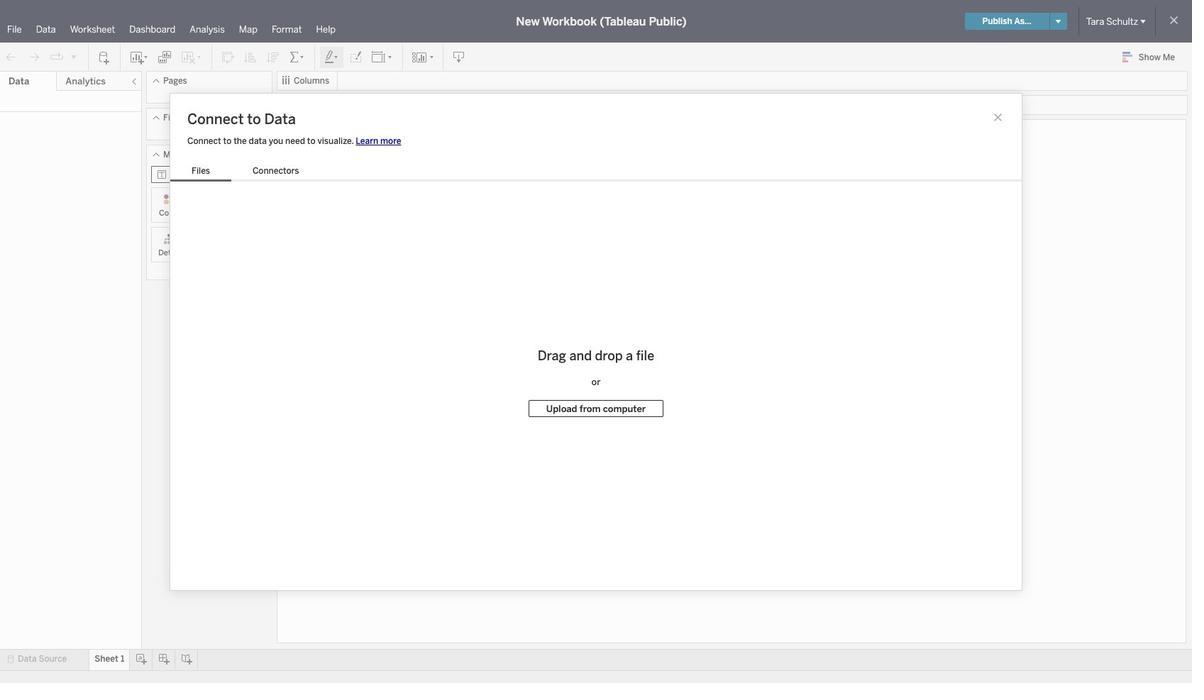 Task type: describe. For each thing, give the bounding box(es) containing it.
collapse image
[[130, 77, 138, 86]]

sort descending image
[[266, 50, 280, 64]]

new worksheet image
[[129, 50, 149, 64]]

highlight image
[[324, 50, 340, 64]]

duplicate image
[[158, 50, 172, 64]]

swap rows and columns image
[[221, 50, 235, 64]]

0 horizontal spatial replay animation image
[[50, 50, 64, 64]]

redo image
[[27, 50, 41, 64]]

fit image
[[371, 50, 394, 64]]



Task type: locate. For each thing, give the bounding box(es) containing it.
replay animation image left new data source icon
[[70, 52, 78, 61]]

clear sheet image
[[180, 50, 203, 64]]

replay animation image right redo icon
[[50, 50, 64, 64]]

format workbook image
[[349, 50, 363, 64]]

totals image
[[289, 50, 306, 64]]

sort ascending image
[[243, 50, 258, 64]]

replay animation image
[[50, 50, 64, 64], [70, 52, 78, 61]]

1 horizontal spatial replay animation image
[[70, 52, 78, 61]]

undo image
[[4, 50, 18, 64]]

show/hide cards image
[[412, 50, 434, 64]]

list box
[[170, 163, 321, 181]]

new data source image
[[97, 50, 111, 64]]

download image
[[452, 50, 466, 64]]



